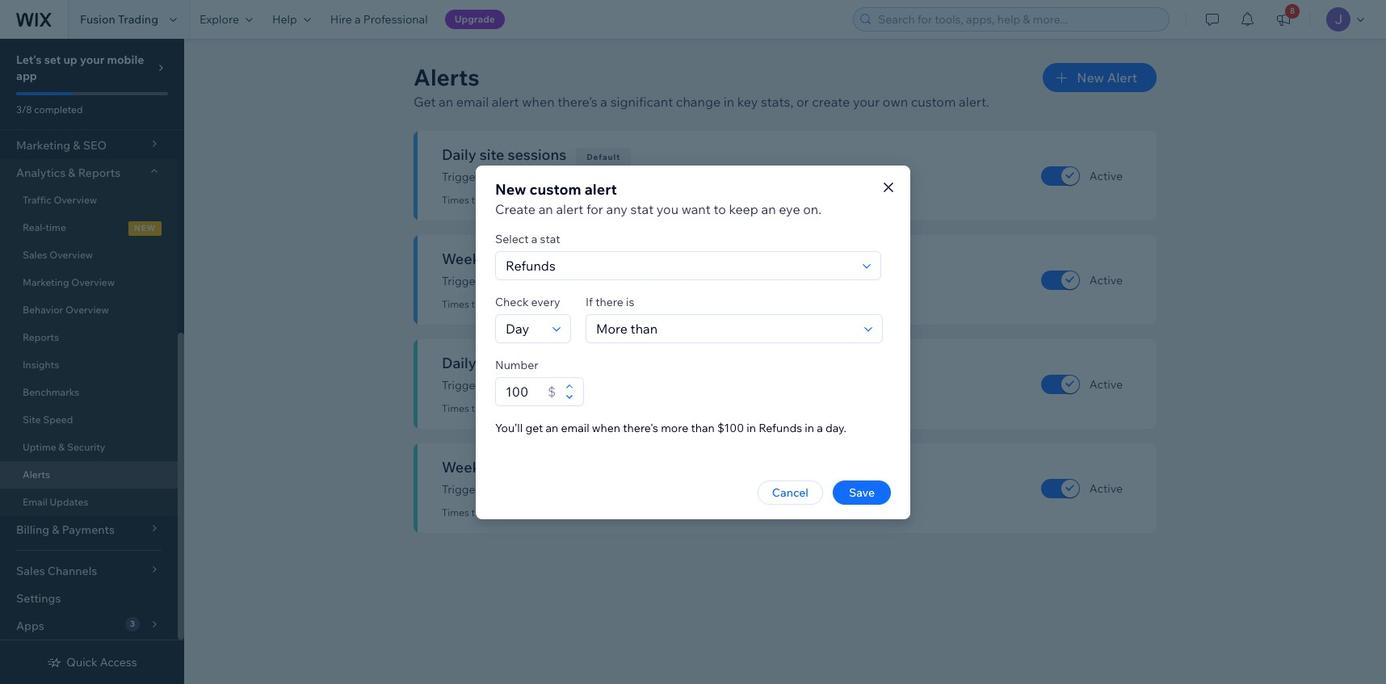 Task type: locate. For each thing, give the bounding box(es) containing it.
1 horizontal spatial reports
[[78, 166, 121, 180]]

1 never from the top
[[518, 194, 544, 206]]

weekly
[[596, 274, 633, 288], [596, 482, 633, 497]]

mobile
[[107, 53, 144, 67]]

you'll get an email when there's more than $100 in refunds in a day.
[[495, 420, 846, 435]]

alert left for
[[556, 201, 583, 217]]

email
[[456, 94, 489, 110], [561, 420, 589, 435]]

1 active from the top
[[1090, 168, 1123, 183]]

custom up create
[[530, 180, 581, 198]]

1 trigger: from the top
[[442, 170, 483, 184]]

number
[[495, 357, 538, 372]]

times triggered: never triggered up you'll
[[442, 402, 589, 414]]

2 weekly from the top
[[596, 482, 633, 497]]

& for uptime
[[58, 441, 65, 453]]

new alert button
[[1043, 63, 1157, 92]]

stat right any
[[630, 201, 654, 217]]

$
[[548, 383, 556, 399]]

email right get
[[561, 420, 589, 435]]

significant inside alerts get an email alert when there's a significant change in key stats, or create your own custom alert.
[[610, 94, 673, 110]]

email for you'll
[[561, 420, 589, 435]]

2 times triggered: never triggered from the top
[[442, 298, 589, 310]]

security
[[67, 441, 105, 453]]

new for custom
[[495, 180, 526, 198]]

1 vertical spatial weekly
[[442, 458, 492, 477]]

1 horizontal spatial your
[[853, 94, 880, 110]]

your left own
[[853, 94, 880, 110]]

daily site sessions
[[442, 145, 566, 164]]

1 daily from the top
[[442, 145, 476, 164]]

daily
[[596, 170, 621, 184], [596, 378, 621, 393]]

select
[[495, 231, 529, 246]]

alert up for
[[585, 180, 617, 198]]

in
[[724, 94, 734, 110], [584, 170, 594, 184], [584, 274, 594, 288], [584, 378, 594, 393], [747, 420, 756, 435], [805, 420, 814, 435], [584, 482, 594, 497]]

3 times triggered: never triggered from the top
[[442, 402, 589, 414]]

0 vertical spatial weekly
[[596, 274, 633, 288]]

overview up marketing overview
[[50, 249, 93, 261]]

1 horizontal spatial &
[[68, 166, 76, 180]]

an right get on the top left
[[439, 94, 453, 110]]

active
[[1090, 168, 1123, 183], [1090, 273, 1123, 287], [1090, 377, 1123, 391], [1090, 481, 1123, 496]]

0 horizontal spatial when
[[522, 94, 555, 110]]

total down there's
[[635, 482, 659, 497]]

daily
[[442, 145, 476, 164], [442, 354, 476, 372]]

never up get
[[518, 402, 544, 414]]

0 vertical spatial daily
[[596, 170, 621, 184]]

0 vertical spatial weekly
[[442, 250, 492, 268]]

get
[[525, 420, 543, 435]]

alert.
[[959, 94, 989, 110]]

0 vertical spatial alerts
[[414, 63, 480, 91]]

alerts inside sidebar element
[[23, 469, 50, 481]]

uptime & security
[[23, 441, 105, 453]]

cancel
[[772, 485, 809, 500]]

default for weekly site sessions
[[603, 256, 637, 267]]

1 horizontal spatial alerts
[[414, 63, 480, 91]]

0 vertical spatial stat
[[630, 201, 654, 217]]

0 vertical spatial custom
[[911, 94, 956, 110]]

2 daily from the top
[[596, 378, 621, 393]]

trigger: for daily site sessions
[[442, 170, 483, 184]]

times for daily total sales
[[442, 402, 469, 414]]

a
[[355, 12, 361, 27], [600, 94, 607, 110], [531, 231, 538, 246], [817, 420, 823, 435]]

alert up daily site sessions at the top of page
[[492, 94, 519, 110]]

real-
[[23, 221, 46, 233]]

2 active from the top
[[1090, 273, 1123, 287]]

2 daily from the top
[[442, 354, 476, 372]]

site
[[480, 145, 504, 164], [624, 170, 643, 184], [496, 250, 520, 268], [635, 274, 654, 288]]

new left the alert on the right top of page
[[1077, 69, 1104, 86]]

your right up
[[80, 53, 104, 67]]

0 vertical spatial sessions.
[[645, 170, 693, 184]]

1 times triggered: never triggered from the top
[[442, 194, 589, 206]]

a right there's
[[600, 94, 607, 110]]

3 active from the top
[[1090, 377, 1123, 391]]

daily for daily total sales
[[442, 354, 476, 372]]

1 vertical spatial alerts
[[23, 469, 50, 481]]

email for alerts
[[456, 94, 489, 110]]

& inside dropdown button
[[68, 166, 76, 180]]

8
[[1290, 6, 1295, 16]]

triggered: up select
[[471, 194, 516, 206]]

sales overview
[[23, 249, 93, 261]]

an right create
[[539, 201, 553, 217]]

custom right own
[[911, 94, 956, 110]]

0 vertical spatial default
[[587, 152, 621, 162]]

1 triggered: from the top
[[471, 194, 516, 206]]

new inside button
[[1077, 69, 1104, 86]]

1 vertical spatial custom
[[530, 180, 581, 198]]

sessions up trigger: significant change in weekly site sessions. in the top of the page
[[524, 250, 582, 268]]

quick access button
[[47, 655, 137, 670]]

times triggered: never triggered down weekly total sales trigger: significant change in weekly total sales.
[[442, 506, 589, 519]]

3 never from the top
[[518, 402, 544, 414]]

change up get
[[542, 378, 582, 393]]

2 times from the top
[[442, 298, 469, 310]]

uptime & security link
[[0, 434, 178, 461]]

change left key
[[676, 94, 721, 110]]

eye
[[779, 201, 800, 217]]

there's
[[558, 94, 598, 110]]

1 vertical spatial weekly
[[596, 482, 633, 497]]

new
[[1077, 69, 1104, 86], [495, 180, 526, 198]]

total down you'll
[[496, 458, 527, 477]]

$100
[[717, 420, 744, 435]]

0 vertical spatial reports
[[78, 166, 121, 180]]

never
[[518, 194, 544, 206], [518, 298, 544, 310], [518, 402, 544, 414], [518, 506, 544, 519]]

significant right there's
[[610, 94, 673, 110]]

3 trigger: from the top
[[442, 378, 483, 393]]

0 horizontal spatial stat
[[540, 231, 560, 246]]

significant for weekly site sessions
[[485, 274, 540, 288]]

weekly
[[442, 250, 492, 268], [442, 458, 492, 477]]

2 vertical spatial alert
[[556, 201, 583, 217]]

0 vertical spatial sales
[[514, 354, 549, 372]]

active for weekly site sessions
[[1090, 273, 1123, 287]]

0 vertical spatial alert
[[492, 94, 519, 110]]

reports up the insights
[[23, 331, 59, 343]]

If there is field
[[591, 315, 859, 342]]

1 vertical spatial daily
[[596, 378, 621, 393]]

new inside new custom alert create an alert for any stat you want to keep an eye on.
[[495, 180, 526, 198]]

sales overview link
[[0, 242, 178, 269]]

weekly up if there is
[[596, 274, 633, 288]]

sessions
[[508, 145, 566, 164], [524, 250, 582, 268]]

reports link
[[0, 324, 178, 351]]

1 vertical spatial new
[[495, 180, 526, 198]]

0 vertical spatial daily
[[442, 145, 476, 164]]

daily up any
[[596, 170, 621, 184]]

site speed
[[23, 414, 73, 426]]

in inside weekly total sales trigger: significant change in weekly total sales.
[[584, 482, 594, 497]]

an left the eye
[[761, 201, 776, 217]]

when left there's
[[592, 420, 620, 435]]

alert
[[1107, 69, 1137, 86]]

on.
[[803, 201, 822, 217]]

default
[[587, 152, 621, 162], [603, 256, 637, 267]]

0 horizontal spatial email
[[456, 94, 489, 110]]

your
[[80, 53, 104, 67], [853, 94, 880, 110]]

0 vertical spatial &
[[68, 166, 76, 180]]

1 vertical spatial sessions
[[524, 250, 582, 268]]

to
[[714, 201, 726, 217]]

stat right select
[[540, 231, 560, 246]]

sales for weekly
[[530, 458, 565, 477]]

0 horizontal spatial alerts
[[23, 469, 50, 481]]

2 triggered from the top
[[546, 298, 589, 310]]

1 vertical spatial daily
[[442, 354, 476, 372]]

triggered: up check every field
[[471, 298, 516, 310]]

1 vertical spatial sales.
[[662, 482, 691, 497]]

1 vertical spatial email
[[561, 420, 589, 435]]

3 triggered: from the top
[[471, 402, 516, 414]]

triggered: for daily site sessions
[[471, 194, 516, 206]]

alerts up email
[[23, 469, 50, 481]]

1 vertical spatial default
[[603, 256, 637, 267]]

daily for sessions
[[596, 170, 621, 184]]

reports inside dropdown button
[[78, 166, 121, 180]]

default up if there is
[[603, 256, 637, 267]]

0 vertical spatial email
[[456, 94, 489, 110]]

0 vertical spatial sessions
[[508, 145, 566, 164]]

2 horizontal spatial alert
[[585, 180, 617, 198]]

email right get on the top left
[[456, 94, 489, 110]]

1 triggered from the top
[[546, 194, 589, 206]]

1 weekly from the top
[[596, 274, 633, 288]]

hire a professional link
[[321, 0, 438, 39]]

2 weekly from the top
[[442, 458, 492, 477]]

4 trigger: from the top
[[442, 482, 483, 497]]

professional
[[363, 12, 428, 27]]

triggered: up you'll
[[471, 402, 516, 414]]

new for alert
[[1077, 69, 1104, 86]]

1 horizontal spatial stat
[[630, 201, 654, 217]]

1 horizontal spatial alert
[[556, 201, 583, 217]]

custom inside alerts get an email alert when there's a significant change in key stats, or create your own custom alert.
[[911, 94, 956, 110]]

daily right "$"
[[596, 378, 621, 393]]

create
[[495, 201, 536, 217]]

times triggered: never triggered up select
[[442, 194, 589, 206]]

significant down you'll
[[485, 482, 540, 497]]

marketing overview
[[23, 276, 115, 288]]

in inside alerts get an email alert when there's a significant change in key stats, or create your own custom alert.
[[724, 94, 734, 110]]

times triggered: never triggered up check every field
[[442, 298, 589, 310]]

sales.
[[650, 378, 679, 393], [662, 482, 691, 497]]

want
[[682, 201, 711, 217]]

total
[[480, 354, 511, 372], [624, 378, 647, 393], [496, 458, 527, 477], [635, 482, 659, 497]]

reports
[[78, 166, 121, 180], [23, 331, 59, 343]]

Check every field
[[501, 315, 548, 342]]

0 horizontal spatial reports
[[23, 331, 59, 343]]

change down get
[[542, 482, 582, 497]]

change down daily site sessions at the top of page
[[542, 170, 582, 184]]

3 times from the top
[[442, 402, 469, 414]]

traffic overview link
[[0, 187, 178, 214]]

& right uptime at the left bottom of the page
[[58, 441, 65, 453]]

hire
[[330, 12, 352, 27]]

triggered down "$"
[[546, 402, 589, 414]]

if there is
[[586, 294, 634, 309]]

sidebar element
[[0, 0, 184, 684]]

1 times from the top
[[442, 194, 469, 206]]

change up the every
[[542, 274, 582, 288]]

keep
[[729, 201, 758, 217]]

1 vertical spatial &
[[58, 441, 65, 453]]

trigger:
[[442, 170, 483, 184], [442, 274, 483, 288], [442, 378, 483, 393], [442, 482, 483, 497]]

sales up number text box
[[514, 354, 549, 372]]

significant up check
[[485, 274, 540, 288]]

0 vertical spatial your
[[80, 53, 104, 67]]

insights link
[[0, 351, 178, 379]]

sales down get
[[530, 458, 565, 477]]

trigger: significant change in weekly site sessions.
[[442, 274, 705, 288]]

triggered down weekly total sales trigger: significant change in weekly total sales.
[[546, 506, 589, 519]]

help
[[272, 12, 297, 27]]

triggered down trigger: significant change in weekly site sessions. in the top of the page
[[546, 298, 589, 310]]

reports up 'traffic overview' link
[[78, 166, 121, 180]]

refunds
[[759, 420, 802, 435]]

up
[[63, 53, 77, 67]]

when left there's
[[522, 94, 555, 110]]

an
[[439, 94, 453, 110], [539, 201, 553, 217], [761, 201, 776, 217], [546, 420, 558, 435]]

alerts up get on the top left
[[414, 63, 480, 91]]

sales
[[514, 354, 549, 372], [530, 458, 565, 477]]

sales
[[23, 249, 47, 261]]

2 never from the top
[[518, 298, 544, 310]]

overview down analytics & reports
[[54, 194, 97, 206]]

1 horizontal spatial when
[[592, 420, 620, 435]]

sessions. up the if there is field
[[657, 274, 705, 288]]

significant down daily site sessions at the top of page
[[485, 170, 540, 184]]

new up create
[[495, 180, 526, 198]]

4 times from the top
[[442, 506, 469, 519]]

1 daily from the top
[[596, 170, 621, 184]]

0 horizontal spatial &
[[58, 441, 65, 453]]

weekly down there's
[[596, 482, 633, 497]]

check every
[[495, 294, 560, 309]]

when
[[522, 94, 555, 110], [592, 420, 620, 435]]

0 horizontal spatial your
[[80, 53, 104, 67]]

2 trigger: from the top
[[442, 274, 483, 288]]

significant for daily site sessions
[[485, 170, 540, 184]]

1 vertical spatial sales
[[530, 458, 565, 477]]

sales. inside weekly total sales trigger: significant change in weekly total sales.
[[662, 482, 691, 497]]

1 vertical spatial your
[[853, 94, 880, 110]]

1 horizontal spatial email
[[561, 420, 589, 435]]

0 horizontal spatial new
[[495, 180, 526, 198]]

you'll
[[495, 420, 523, 435]]

weekly for weekly total sales trigger: significant change in weekly total sales.
[[442, 458, 492, 477]]

overview
[[54, 194, 97, 206], [50, 249, 93, 261], [71, 276, 115, 288], [65, 304, 109, 316]]

never up select a stat
[[518, 194, 544, 206]]

sales inside weekly total sales trigger: significant change in weekly total sales.
[[530, 458, 565, 477]]

1 weekly from the top
[[442, 250, 492, 268]]

overview down marketing overview link
[[65, 304, 109, 316]]

1 horizontal spatial new
[[1077, 69, 1104, 86]]

change for daily site sessions
[[542, 170, 582, 184]]

1 horizontal spatial custom
[[911, 94, 956, 110]]

sessions. for daily site sessions
[[645, 170, 693, 184]]

marketing overview link
[[0, 269, 178, 296]]

sessions up trigger: significant change in daily site sessions.
[[508, 145, 566, 164]]

benchmarks link
[[0, 379, 178, 406]]

1 vertical spatial sessions.
[[657, 274, 705, 288]]

2 triggered: from the top
[[471, 298, 516, 310]]

overview down sales overview link
[[71, 276, 115, 288]]

sessions. up you
[[645, 170, 693, 184]]

never down weekly total sales trigger: significant change in weekly total sales.
[[518, 506, 544, 519]]

quick
[[67, 655, 97, 670]]

0 vertical spatial when
[[522, 94, 555, 110]]

significant down the number
[[485, 378, 540, 393]]

0 horizontal spatial custom
[[530, 180, 581, 198]]

alert
[[492, 94, 519, 110], [585, 180, 617, 198], [556, 201, 583, 217]]

is
[[626, 294, 634, 309]]

1 vertical spatial stat
[[540, 231, 560, 246]]

change for weekly site sessions
[[542, 274, 582, 288]]

weekly inside weekly total sales trigger: significant change in weekly total sales.
[[442, 458, 492, 477]]

than
[[691, 420, 715, 435]]

overview for traffic overview
[[54, 194, 97, 206]]

default up trigger: significant change in daily site sessions.
[[587, 152, 621, 162]]

behavior overview link
[[0, 296, 178, 324]]

triggered: down weekly total sales trigger: significant change in weekly total sales.
[[471, 506, 516, 519]]

1 vertical spatial when
[[592, 420, 620, 435]]

0 vertical spatial new
[[1077, 69, 1104, 86]]

never for daily site sessions
[[518, 194, 544, 206]]

0 horizontal spatial alert
[[492, 94, 519, 110]]

never for daily total sales
[[518, 402, 544, 414]]

never up check every field
[[518, 298, 544, 310]]

email inside alerts get an email alert when there's a significant change in key stats, or create your own custom alert.
[[456, 94, 489, 110]]

alerts for alerts get an email alert when there's a significant change in key stats, or create your own custom alert.
[[414, 63, 480, 91]]

updates
[[50, 496, 88, 508]]

sales. down more
[[662, 482, 691, 497]]

4 times triggered: never triggered from the top
[[442, 506, 589, 519]]

alerts inside alerts get an email alert when there's a significant change in key stats, or create your own custom alert.
[[414, 63, 480, 91]]

& up traffic overview
[[68, 166, 76, 180]]

3 triggered from the top
[[546, 402, 589, 414]]

total up there's
[[624, 378, 647, 393]]

sales. up "you'll get an email when there's more than $100 in refunds in a day." in the bottom of the page
[[650, 378, 679, 393]]

triggered down trigger: significant change in daily site sessions.
[[546, 194, 589, 206]]

time
[[45, 221, 66, 233]]



Task type: vqa. For each thing, say whether or not it's contained in the screenshot.
Go for It
no



Task type: describe. For each thing, give the bounding box(es) containing it.
an inside alerts get an email alert when there's a significant change in key stats, or create your own custom alert.
[[439, 94, 453, 110]]

never for weekly site sessions
[[518, 298, 544, 310]]

site speed link
[[0, 406, 178, 434]]

times triggered: never triggered for daily total sales
[[442, 402, 589, 414]]

email
[[23, 496, 48, 508]]

alerts link
[[0, 461, 178, 489]]

if
[[586, 294, 593, 309]]

hire a professional
[[330, 12, 428, 27]]

trigger: significant change in daily site sessions.
[[442, 170, 693, 184]]

get
[[414, 94, 436, 110]]

daily for sales
[[596, 378, 621, 393]]

there's
[[623, 420, 658, 435]]

behavior
[[23, 304, 63, 316]]

completed
[[34, 103, 83, 116]]

sessions for daily site sessions
[[508, 145, 566, 164]]

your inside let's set up your mobile app
[[80, 53, 104, 67]]

active for daily total sales
[[1090, 377, 1123, 391]]

overview for sales overview
[[50, 249, 93, 261]]

save
[[849, 485, 875, 500]]

analytics
[[16, 166, 66, 180]]

stats,
[[761, 94, 794, 110]]

custom inside new custom alert create an alert for any stat you want to keep an eye on.
[[530, 180, 581, 198]]

check
[[495, 294, 529, 309]]

a right select
[[531, 231, 538, 246]]

app
[[16, 69, 37, 83]]

4 never from the top
[[518, 506, 544, 519]]

trigger: for weekly site sessions
[[442, 274, 483, 288]]

4 triggered: from the top
[[471, 506, 516, 519]]

trigger: inside weekly total sales trigger: significant change in weekly total sales.
[[442, 482, 483, 497]]

times for daily site sessions
[[442, 194, 469, 206]]

let's
[[16, 53, 42, 67]]

day.
[[826, 420, 846, 435]]

your inside alerts get an email alert when there's a significant change in key stats, or create your own custom alert.
[[853, 94, 880, 110]]

analytics & reports button
[[0, 159, 178, 187]]

significant for daily total sales
[[485, 378, 540, 393]]

triggered: for weekly site sessions
[[471, 298, 516, 310]]

alerts get an email alert when there's a significant change in key stats, or create your own custom alert.
[[414, 63, 989, 110]]

weekly site sessions
[[442, 250, 582, 268]]

any
[[606, 201, 628, 217]]

for
[[586, 201, 603, 217]]

a right 'hire'
[[355, 12, 361, 27]]

select a stat
[[495, 231, 560, 246]]

there
[[595, 294, 623, 309]]

new custom alert create an alert for any stat you want to keep an eye on.
[[495, 180, 822, 217]]

1 vertical spatial reports
[[23, 331, 59, 343]]

create
[[812, 94, 850, 110]]

behavior overview
[[23, 304, 109, 316]]

alerts for alerts
[[23, 469, 50, 481]]

change inside alerts get an email alert when there's a significant change in key stats, or create your own custom alert.
[[676, 94, 721, 110]]

set
[[44, 53, 61, 67]]

overview for behavior overview
[[65, 304, 109, 316]]

own
[[883, 94, 908, 110]]

every
[[531, 294, 560, 309]]

active for daily site sessions
[[1090, 168, 1123, 183]]

a left the day.
[[817, 420, 823, 435]]

email updates
[[23, 496, 88, 508]]

email updates link
[[0, 489, 178, 516]]

settings
[[16, 591, 61, 606]]

triggered for daily site sessions
[[546, 194, 589, 206]]

fusion
[[80, 12, 115, 27]]

& for analytics
[[68, 166, 76, 180]]

daily total sales
[[442, 354, 549, 372]]

weekly inside weekly total sales trigger: significant change in weekly total sales.
[[596, 482, 633, 497]]

marketing
[[23, 276, 69, 288]]

more
[[661, 420, 688, 435]]

times for weekly site sessions
[[442, 298, 469, 310]]

speed
[[43, 414, 73, 426]]

Search for tools, apps, help & more... field
[[873, 8, 1164, 31]]

sales for daily
[[514, 354, 549, 372]]

explore
[[200, 12, 239, 27]]

sessions. for weekly site sessions
[[657, 274, 705, 288]]

upgrade
[[454, 13, 495, 25]]

fusion trading
[[80, 12, 158, 27]]

times triggered: never triggered for daily site sessions
[[442, 194, 589, 206]]

triggered for weekly site sessions
[[546, 298, 589, 310]]

cancel button
[[758, 480, 823, 504]]

let's set up your mobile app
[[16, 53, 144, 83]]

traffic
[[23, 194, 51, 206]]

upgrade button
[[445, 10, 505, 29]]

traffic overview
[[23, 194, 97, 206]]

change for daily total sales
[[542, 378, 582, 393]]

uptime
[[23, 441, 56, 453]]

weekly for weekly site sessions
[[442, 250, 492, 268]]

weekly total sales trigger: significant change in weekly total sales.
[[442, 458, 691, 497]]

Number text field
[[501, 378, 543, 405]]

daily for daily site sessions
[[442, 145, 476, 164]]

or
[[796, 94, 809, 110]]

significant inside weekly total sales trigger: significant change in weekly total sales.
[[485, 482, 540, 497]]

3/8 completed
[[16, 103, 83, 116]]

4 active from the top
[[1090, 481, 1123, 496]]

trigger: for daily total sales
[[442, 378, 483, 393]]

default for daily site sessions
[[587, 152, 621, 162]]

4 triggered from the top
[[546, 506, 589, 519]]

sessions for weekly site sessions
[[524, 250, 582, 268]]

stat inside new custom alert create an alert for any stat you want to keep an eye on.
[[630, 201, 654, 217]]

triggered for daily total sales
[[546, 402, 589, 414]]

you
[[657, 201, 679, 217]]

benchmarks
[[23, 386, 79, 398]]

times triggered: never triggered for weekly site sessions
[[442, 298, 589, 310]]

Select a stat field
[[501, 252, 858, 279]]

help button
[[263, 0, 321, 39]]

insights
[[23, 359, 59, 371]]

site
[[23, 414, 41, 426]]

real-time
[[23, 221, 66, 233]]

a inside alerts get an email alert when there's a significant change in key stats, or create your own custom alert.
[[600, 94, 607, 110]]

1 vertical spatial alert
[[585, 180, 617, 198]]

8 button
[[1266, 0, 1301, 39]]

trading
[[118, 12, 158, 27]]

triggered: for daily total sales
[[471, 402, 516, 414]]

an right get
[[546, 420, 558, 435]]

3/8
[[16, 103, 32, 116]]

new
[[134, 223, 156, 233]]

change inside weekly total sales trigger: significant change in weekly total sales.
[[542, 482, 582, 497]]

overview for marketing overview
[[71, 276, 115, 288]]

alert inside alerts get an email alert when there's a significant change in key stats, or create your own custom alert.
[[492, 94, 519, 110]]

save button
[[833, 480, 891, 504]]

when inside alerts get an email alert when there's a significant change in key stats, or create your own custom alert.
[[522, 94, 555, 110]]

access
[[100, 655, 137, 670]]

0 vertical spatial sales.
[[650, 378, 679, 393]]

analytics & reports
[[16, 166, 121, 180]]

total up number text box
[[480, 354, 511, 372]]



